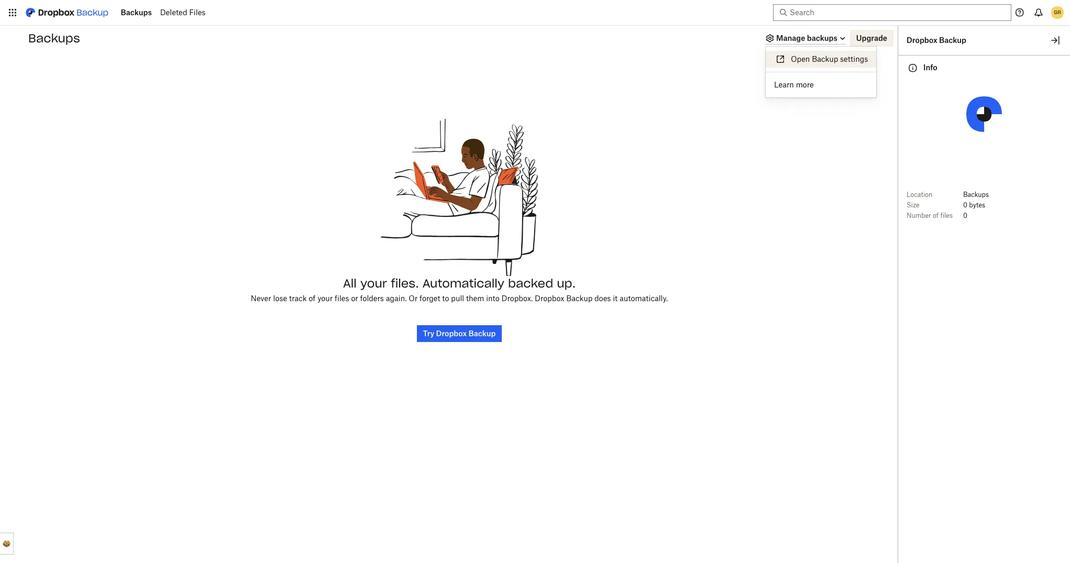 Task type: vqa. For each thing, say whether or not it's contained in the screenshot.
All files to the left
no



Task type: locate. For each thing, give the bounding box(es) containing it.
2 horizontal spatial backup
[[939, 36, 966, 45]]

0 horizontal spatial of
[[309, 294, 315, 303]]

files left or
[[335, 294, 349, 303]]

0 vertical spatial backup
[[939, 36, 966, 45]]

your up folders
[[360, 276, 387, 291]]

0 vertical spatial backups
[[121, 8, 152, 17]]

0 horizontal spatial backups
[[28, 31, 80, 46]]

files
[[189, 8, 206, 17]]

forget
[[420, 294, 440, 303]]

backups up 'bytes'
[[963, 191, 989, 198]]

backup for open
[[812, 54, 838, 63]]

backup inside menu item
[[812, 54, 838, 63]]

learn
[[774, 80, 794, 89]]

0 left 'bytes'
[[963, 201, 967, 209]]

1 vertical spatial 0
[[963, 212, 967, 219]]

it
[[613, 294, 618, 303]]

0 for 0
[[963, 212, 967, 219]]

files right number
[[940, 212, 953, 219]]

of inside all your files. automatically backed up. never lose track of your files or folders again. or forget to pull them into dropbox. dropbox backup does it automatically.
[[309, 294, 315, 303]]

0 down 0 bytes
[[963, 212, 967, 219]]

global header element
[[0, 0, 1070, 26]]

open
[[791, 54, 810, 63]]

2 vertical spatial backups
[[963, 191, 989, 198]]

1 horizontal spatial of
[[933, 212, 939, 219]]

0
[[963, 201, 967, 209], [963, 212, 967, 219]]

your right track
[[317, 294, 333, 303]]

your
[[360, 276, 387, 291], [317, 294, 333, 303]]

open backup settings
[[791, 54, 868, 63]]

0 vertical spatial of
[[933, 212, 939, 219]]

backups down the backup logo - go to the backups homepage
[[28, 31, 80, 46]]

backups left deleted
[[121, 8, 152, 17]]

automatically.
[[620, 294, 668, 303]]

0 horizontal spatial files
[[335, 294, 349, 303]]

dropbox.
[[501, 294, 533, 303]]

of right track
[[309, 294, 315, 303]]

backups link
[[121, 8, 152, 17]]

1 horizontal spatial backup
[[812, 54, 838, 63]]

number
[[907, 212, 931, 219]]

0 horizontal spatial dropbox
[[535, 294, 564, 303]]

0 vertical spatial dropbox
[[907, 36, 937, 45]]

dropbox down up.
[[535, 294, 564, 303]]

of right number
[[933, 212, 939, 219]]

0 for 0 bytes
[[963, 201, 967, 209]]

0 bytes
[[963, 201, 985, 209]]

files
[[940, 212, 953, 219], [335, 294, 349, 303]]

1 0 from the top
[[963, 201, 967, 209]]

1 horizontal spatial your
[[360, 276, 387, 291]]

to
[[442, 294, 449, 303]]

2 horizontal spatial backups
[[963, 191, 989, 198]]

lose
[[273, 294, 287, 303]]

1 vertical spatial of
[[309, 294, 315, 303]]

1 vertical spatial files
[[335, 294, 349, 303]]

2 0 from the top
[[963, 212, 967, 219]]

backup logo - go to the backups homepage image
[[21, 4, 112, 21]]

dropbox
[[907, 36, 937, 45], [535, 294, 564, 303]]

backups inside global header element
[[121, 8, 152, 17]]

files inside all your files. automatically backed up. never lose track of your files or folders again. or forget to pull them into dropbox. dropbox backup does it automatically.
[[335, 294, 349, 303]]

backup inside all your files. automatically backed up. never lose track of your files or folders again. or forget to pull them into dropbox. dropbox backup does it automatically.
[[566, 294, 592, 303]]

2 vertical spatial backup
[[566, 294, 592, 303]]

dropbox up info
[[907, 36, 937, 45]]

0 vertical spatial your
[[360, 276, 387, 291]]

up.
[[557, 276, 576, 291]]

1 horizontal spatial backups
[[121, 8, 152, 17]]

settings
[[840, 54, 868, 63]]

1 horizontal spatial files
[[940, 212, 953, 219]]

of
[[933, 212, 939, 219], [309, 294, 315, 303]]

backups
[[121, 8, 152, 17], [28, 31, 80, 46], [963, 191, 989, 198]]

files.
[[391, 276, 419, 291]]

location
[[907, 191, 932, 198]]

1 vertical spatial your
[[317, 294, 333, 303]]

pull
[[451, 294, 464, 303]]

0 horizontal spatial backup
[[566, 294, 592, 303]]

1 vertical spatial backup
[[812, 54, 838, 63]]

1 vertical spatial dropbox
[[535, 294, 564, 303]]

deleted
[[160, 8, 187, 17]]

0 vertical spatial 0
[[963, 201, 967, 209]]

never
[[251, 294, 271, 303]]

backup
[[939, 36, 966, 45], [812, 54, 838, 63], [566, 294, 592, 303]]

dropbox backup
[[907, 36, 966, 45]]



Task type: describe. For each thing, give the bounding box(es) containing it.
backed
[[508, 276, 553, 291]]

or
[[351, 294, 358, 303]]

1 vertical spatial backups
[[28, 31, 80, 46]]

folders
[[360, 294, 384, 303]]

size
[[907, 201, 920, 209]]

or
[[409, 294, 418, 303]]

1 horizontal spatial dropbox
[[907, 36, 937, 45]]

automatically
[[423, 276, 504, 291]]

deleted files link
[[160, 8, 206, 17]]

more
[[796, 80, 814, 89]]

close details pane image
[[1049, 34, 1062, 47]]

number of files
[[907, 212, 953, 219]]

again.
[[386, 294, 407, 303]]

0 horizontal spatial your
[[317, 294, 333, 303]]

0 vertical spatial files
[[940, 212, 953, 219]]

all
[[343, 276, 357, 291]]

all your files. automatically backed up. never lose track of your files or folders again. or forget to pull them into dropbox. dropbox backup does it automatically.
[[251, 276, 668, 303]]

dropbox inside all your files. automatically backed up. never lose track of your files or folders again. or forget to pull them into dropbox. dropbox backup does it automatically.
[[535, 294, 564, 303]]

does
[[594, 294, 611, 303]]

backup for dropbox
[[939, 36, 966, 45]]

bytes
[[969, 201, 985, 209]]

into
[[486, 294, 500, 303]]

deleted files
[[160, 8, 206, 17]]

learn more
[[774, 80, 814, 89]]

track
[[289, 294, 307, 303]]

info
[[923, 63, 937, 72]]

them
[[466, 294, 484, 303]]

open backup settings menu item
[[766, 51, 876, 68]]



